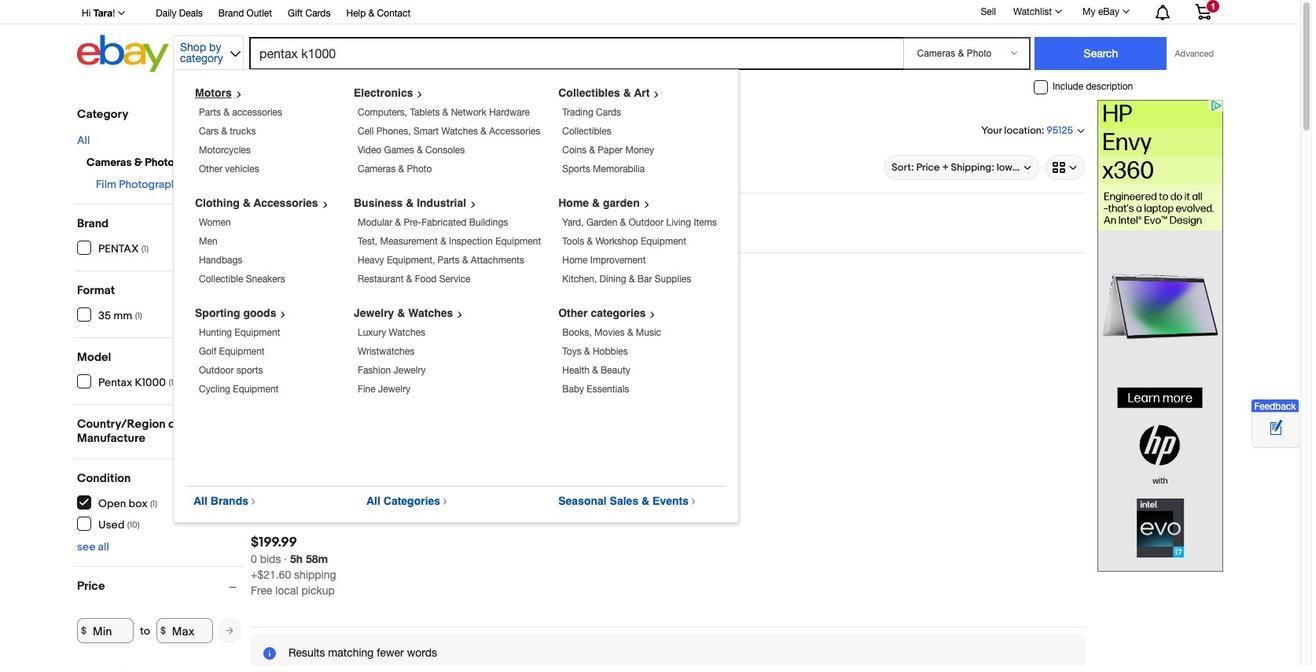 Task type: describe. For each thing, give the bounding box(es) containing it.
nib vintage 1996 pentax k1000 35mm slr film camera link
[[251, 471, 450, 504]]

35
[[98, 309, 111, 322]]

& up the pre-
[[406, 197, 414, 209]]

(1) for box
[[150, 498, 157, 508]]

& right cars
[[221, 126, 227, 137]]

business
[[354, 197, 403, 209]]

cycling
[[199, 384, 230, 395]]

computers,
[[358, 107, 407, 118]]

kitchen,
[[562, 274, 597, 285]]

shipping:
[[951, 161, 995, 174]]

trading cards collectibles coins & paper money sports memorabilia
[[562, 107, 654, 175]]

0 vertical spatial k1000
[[135, 375, 166, 389]]

price button
[[77, 579, 244, 594]]

k1000
[[347, 121, 381, 136]]

fabricated
[[422, 217, 467, 228]]

brand outlet
[[218, 8, 272, 19]]

smart
[[414, 126, 439, 137]]

collectible sneakers link
[[199, 274, 285, 285]]

bar
[[638, 274, 652, 285]]

used
[[98, 518, 125, 531]]

vintage
[[272, 472, 314, 487]]

of
[[168, 417, 179, 432]]

format
[[77, 283, 115, 298]]

mm
[[113, 309, 132, 322]]

home inside 'yard, garden & outdoor living items tools & workshop equipment home improvement kitchen, dining & bar supplies'
[[562, 255, 588, 266]]

condition button
[[77, 471, 244, 486]]

watchlist link
[[1005, 2, 1070, 21]]

advertisement region
[[1098, 100, 1224, 572]]

clear all link
[[476, 213, 527, 238]]

improvement
[[590, 255, 646, 266]]

movies
[[595, 327, 625, 338]]

books, movies & music toys & hobbies health & beauty baby essentials
[[562, 327, 661, 395]]

garden
[[603, 197, 640, 209]]

category
[[77, 107, 128, 122]]

1 vertical spatial jewelry
[[394, 365, 426, 376]]

Maximum Value in $ text field
[[156, 618, 213, 643]]

& inside account navigation
[[369, 8, 375, 19]]

cameras inside computers, tablets & network hardware cell phones, smart watches & accessories video games & consoles cameras & photo
[[358, 164, 396, 175]]

accessories
[[232, 107, 282, 118]]

(1) inside pentax (1)
[[142, 243, 149, 254]]

$199.99
[[251, 535, 297, 551]]

trading cards link
[[562, 107, 621, 118]]

this
[[452, 123, 468, 134]]

& right sales
[[642, 495, 650, 507]]

& up tools & workshop equipment link
[[620, 217, 626, 228]]

1 horizontal spatial other
[[558, 307, 588, 319]]

& down the inspection
[[462, 255, 468, 266]]

brand outlet link
[[218, 6, 272, 23]]

film photography link
[[96, 178, 183, 191]]

film inside nib vintage 1996 pentax k1000 35mm slr film camera open box
[[311, 489, 333, 503]]

service
[[439, 274, 471, 285]]

box
[[281, 505, 300, 518]]

used (10)
[[98, 518, 140, 531]]

equipment,
[[387, 255, 435, 266]]

sort: price + shipping: lowest first
[[892, 161, 1047, 174]]

buy it now link
[[353, 158, 420, 177]]

save
[[426, 123, 449, 134]]

pickup
[[302, 585, 335, 597]]

results
[[289, 647, 325, 659]]

buy
[[362, 161, 379, 174]]

deals
[[179, 8, 203, 19]]

cars & trucks link
[[199, 126, 256, 137]]

save this search
[[426, 123, 501, 134]]

seasonal
[[558, 495, 607, 507]]

Search for anything text field
[[252, 39, 901, 68]]

outdoor inside hunting equipment golf equipment outdoor sports cycling equipment
[[199, 365, 234, 376]]

box for open box
[[424, 219, 441, 232]]

(1) for mm
[[135, 310, 142, 320]]

heavy
[[358, 255, 384, 266]]

daily
[[156, 8, 177, 19]]

& right it
[[398, 164, 404, 175]]

parts inside parts & accessories cars & trucks motorcycles other vehicles
[[199, 107, 221, 118]]

contact
[[377, 8, 411, 19]]

luxury
[[358, 327, 386, 338]]

accessories inside computers, tablets & network hardware cell phones, smart watches & accessories video games & consoles cameras & photo
[[489, 126, 540, 137]]

home improvement link
[[562, 255, 646, 266]]

shop by category
[[180, 41, 223, 64]]

& up cars & trucks link
[[224, 107, 230, 118]]

categories
[[384, 495, 440, 507]]

modular & pre-fabricated buildings test, measurement & inspection equipment heavy equipment, parts & attachments restaurant & food service
[[358, 217, 541, 285]]

memorabilia
[[593, 164, 645, 175]]

sneakers
[[246, 274, 285, 285]]

art
[[634, 86, 650, 99]]

photography
[[119, 178, 183, 191]]

result
[[258, 121, 288, 136]]

hunting
[[199, 327, 232, 338]]

photo inside computers, tablets & network hardware cell phones, smart watches & accessories video games & consoles cameras & photo
[[407, 164, 432, 175]]

1 for 1
[[1211, 2, 1216, 11]]

0 vertical spatial collectibles
[[558, 86, 620, 99]]

results matching fewer words region
[[251, 634, 1085, 666]]

matching
[[328, 647, 374, 659]]

+$21.60
[[251, 569, 291, 581]]

& up film photography link
[[134, 156, 142, 169]]

0 horizontal spatial price
[[77, 579, 105, 594]]

outlet
[[247, 8, 272, 19]]

graph of available inventory between $0 and $1000+ image
[[77, 664, 211, 666]]

k1000 inside nib vintage 1996 pentax k1000 35mm slr film camera open box
[[382, 472, 416, 487]]

modular & pre-fabricated buildings link
[[358, 217, 508, 228]]

sports
[[237, 365, 263, 376]]

tools
[[562, 236, 584, 247]]

bids
[[260, 553, 281, 566]]

brand for brand outlet
[[218, 8, 244, 19]]

advanced
[[1175, 49, 1214, 58]]

fewer
[[377, 647, 404, 659]]

first
[[1029, 161, 1047, 174]]

nib vintage 1996 pentax k1000 35mm slr film camera image
[[322, 328, 379, 403]]

phones,
[[376, 126, 411, 137]]

cell phones, smart watches & accessories link
[[358, 126, 540, 137]]

all for all
[[77, 134, 90, 147]]

0 horizontal spatial film
[[96, 178, 117, 191]]

& down smart
[[417, 145, 423, 156]]

tara
[[93, 7, 113, 19]]

watch nib vintage 1996 pentax k1000 35mm slr film camera image
[[422, 274, 441, 293]]

& left art
[[623, 86, 631, 99]]

home & garden
[[558, 197, 640, 209]]

cards for trading
[[596, 107, 621, 118]]

beauty
[[601, 365, 630, 376]]

equipment down goods
[[235, 327, 280, 338]]

yard, garden & outdoor living items tools & workshop equipment home improvement kitchen, dining & bar supplies
[[562, 217, 717, 285]]

modular
[[358, 217, 393, 228]]

free
[[251, 585, 272, 597]]

my ebay
[[1083, 6, 1120, 17]]

hobbies
[[593, 346, 628, 357]]

cameras & photo link
[[358, 164, 432, 175]]

gift cards link
[[288, 6, 331, 23]]

watchlist
[[1014, 6, 1052, 17]]

hi tara !
[[82, 7, 115, 19]]

& up garden on the top of the page
[[592, 197, 600, 209]]

Minimum Value in $ text field
[[77, 618, 134, 643]]

2 vertical spatial jewelry
[[378, 384, 410, 395]]

motorcycles link
[[199, 145, 251, 156]]

& right tools
[[587, 236, 593, 247]]

& right the clothing
[[243, 197, 251, 209]]

open for open box (1)
[[98, 497, 126, 510]]

words
[[407, 647, 437, 659]]

nib vintage 1996 pentax k1000 35mm slr film camera heading
[[251, 472, 416, 503]]



Task type: vqa. For each thing, say whether or not it's contained in the screenshot.
KITCHEN, DINING & BAR SUPPLIES link at the top of page
yes



Task type: locate. For each thing, give the bounding box(es) containing it.
cars
[[199, 126, 219, 137]]

cameras
[[86, 156, 132, 169], [358, 164, 396, 175]]

!
[[113, 8, 115, 19]]

:
[[1042, 124, 1045, 137]]

equipment down the clear all
[[496, 236, 541, 247]]

location
[[1004, 124, 1042, 137]]

jewelry down fashion jewelry link
[[378, 384, 410, 395]]

$ left to
[[81, 625, 87, 637]]

all left brands
[[193, 495, 208, 507]]

category button
[[77, 107, 244, 122]]

condition
[[77, 471, 131, 486]]

0 vertical spatial jewelry
[[354, 307, 394, 319]]

collectibles link
[[562, 126, 612, 137]]

watches inside computers, tablets & network hardware cell phones, smart watches & accessories video games & consoles cameras & photo
[[441, 126, 478, 137]]

all right clear
[[509, 219, 521, 232]]

& down fabricated
[[440, 236, 446, 247]]

motors link
[[195, 86, 248, 99]]

1 horizontal spatial parts
[[438, 255, 460, 266]]

& left bar
[[629, 274, 635, 285]]

1 vertical spatial price
[[77, 579, 105, 594]]

1 vertical spatial outdoor
[[199, 365, 234, 376]]

your location : 95125
[[981, 124, 1073, 137]]

equipment inside 'yard, garden & outdoor living items tools & workshop equipment home improvement kitchen, dining & bar supplies'
[[641, 236, 687, 247]]

1 vertical spatial parts
[[438, 255, 460, 266]]

nib vintage 1996 pentax k1000 35mm slr film camera open box
[[251, 472, 416, 518]]

0 horizontal spatial accessories
[[254, 197, 318, 209]]

open up measurement
[[396, 219, 421, 232]]

1 inside account navigation
[[1211, 2, 1216, 11]]

0 horizontal spatial open
[[98, 497, 126, 510]]

box inside "open box" link
[[424, 219, 441, 232]]

2 vertical spatial watches
[[389, 327, 425, 338]]

+
[[942, 161, 949, 174]]

0 vertical spatial watches
[[441, 126, 478, 137]]

women link
[[199, 217, 231, 228]]

collectible
[[199, 274, 243, 285]]

jewelry & watches
[[354, 307, 453, 319]]

jewelry up luxury
[[354, 307, 394, 319]]

banner
[[73, 0, 1224, 523]]

film down cameras & photo
[[96, 178, 117, 191]]

model
[[77, 350, 111, 365]]

pentax down model at the left
[[98, 375, 132, 389]]

photo down video games & consoles link
[[407, 164, 432, 175]]

jewelry down wristwatches link
[[394, 365, 426, 376]]

& right toys
[[584, 346, 590, 357]]

(1) inside pentax k1000 (1)
[[169, 377, 176, 387]]

None submit
[[1035, 37, 1167, 70]]

kitchen, dining & bar supplies link
[[562, 274, 691, 285]]

& left music
[[627, 327, 633, 338]]

0 horizontal spatial cameras
[[86, 156, 132, 169]]

1 vertical spatial film
[[311, 489, 333, 503]]

home down tools
[[562, 255, 588, 266]]

brand for brand
[[77, 216, 109, 231]]

sort: price + shipping: lowest first button
[[885, 155, 1047, 180]]

0 horizontal spatial k1000
[[135, 375, 166, 389]]

test,
[[358, 236, 378, 247]]

baby
[[562, 384, 584, 395]]

all down category
[[77, 134, 90, 147]]

(1) down condition "dropdown button" on the left bottom of page
[[150, 498, 157, 508]]

0 vertical spatial box
[[424, 219, 441, 232]]

parts up cars
[[199, 107, 221, 118]]

film
[[96, 178, 117, 191], [311, 489, 333, 503]]

1 vertical spatial k1000
[[382, 472, 416, 487]]

& right help
[[369, 8, 375, 19]]

feedback
[[1255, 401, 1296, 412]]

1 horizontal spatial pentax
[[343, 472, 379, 487]]

trucks
[[230, 126, 256, 137]]

buy it now
[[362, 161, 410, 174]]

cards inside account navigation
[[305, 8, 331, 19]]

parts down test, measurement & inspection equipment 'link' at the top left of page
[[438, 255, 460, 266]]

living
[[666, 217, 691, 228]]

electronics link
[[354, 86, 430, 99]]

outdoor up cycling in the bottom of the page
[[199, 365, 234, 376]]

0 horizontal spatial box
[[129, 497, 148, 510]]

fine
[[358, 384, 376, 395]]

(1) down 'model' dropdown button
[[169, 377, 176, 387]]

0 horizontal spatial cards
[[305, 8, 331, 19]]

business & industrial link
[[354, 197, 483, 209]]

open for open box
[[396, 219, 421, 232]]

& right coins
[[589, 145, 595, 156]]

0 vertical spatial price
[[916, 161, 940, 174]]

all for all categories
[[366, 495, 381, 507]]

sports memorabilia link
[[562, 164, 645, 175]]

luxury watches link
[[358, 327, 425, 338]]

brand
[[218, 8, 244, 19], [77, 216, 109, 231]]

collectibles & art
[[558, 86, 650, 99]]

film down '1996'
[[311, 489, 333, 503]]

to
[[140, 624, 150, 637]]

box up (10)
[[129, 497, 148, 510]]

0 horizontal spatial pentax
[[98, 375, 132, 389]]

camera
[[336, 489, 378, 503]]

1 up advanced link
[[1211, 2, 1216, 11]]

clear
[[482, 219, 506, 232]]

1 horizontal spatial film
[[311, 489, 333, 503]]

0 vertical spatial 1
[[1211, 2, 1216, 11]]

open up the used
[[98, 497, 126, 510]]

& right this
[[481, 126, 487, 137]]

all left categories at the bottom
[[366, 495, 381, 507]]

toys
[[562, 346, 582, 357]]

box for open box (1)
[[129, 497, 148, 510]]

equipment down hunting equipment link
[[219, 346, 265, 357]]

box right the pre-
[[424, 219, 441, 232]]

all brands
[[193, 495, 248, 507]]

gift
[[288, 8, 303, 19]]

1 horizontal spatial outdoor
[[629, 217, 664, 228]]

brand up "pentax"
[[77, 216, 109, 231]]

0 horizontal spatial $
[[81, 625, 87, 637]]

0 vertical spatial outdoor
[[629, 217, 664, 228]]

1 horizontal spatial box
[[424, 219, 441, 232]]

(1) right "pentax"
[[142, 243, 149, 254]]

industrial
[[417, 197, 466, 209]]

hunting equipment link
[[199, 327, 280, 338]]

0 horizontal spatial other
[[199, 164, 223, 175]]

1 vertical spatial pentax
[[343, 472, 379, 487]]

other down motorcycles
[[199, 164, 223, 175]]

0 vertical spatial accessories
[[489, 126, 540, 137]]

other categories link
[[558, 307, 662, 319]]

cards for gift
[[305, 8, 331, 19]]

handbags link
[[199, 255, 242, 266]]

0 vertical spatial parts
[[199, 107, 221, 118]]

1 result for pentax k1000
[[251, 121, 381, 136]]

slr
[[288, 489, 308, 503]]

collectibles down trading cards link
[[562, 126, 612, 137]]

pentax inside nib vintage 1996 pentax k1000 35mm slr film camera open box
[[343, 472, 379, 487]]

1 horizontal spatial cameras
[[358, 164, 396, 175]]

1 for 1 result for pentax k1000
[[251, 121, 255, 136]]

& up "save"
[[443, 107, 449, 118]]

0 horizontal spatial 1
[[251, 121, 255, 136]]

accessories
[[489, 126, 540, 137], [254, 197, 318, 209]]

cards inside "trading cards collectibles coins & paper money sports memorabilia"
[[596, 107, 621, 118]]

categories
[[591, 307, 646, 319]]

home
[[558, 197, 589, 209], [562, 255, 588, 266]]

sort:
[[892, 161, 914, 174]]

collectibles up trading cards link
[[558, 86, 620, 99]]

clothing
[[195, 197, 240, 209]]

photo
[[145, 156, 174, 169], [407, 164, 432, 175]]

0 vertical spatial cards
[[305, 8, 331, 19]]

parts
[[199, 107, 221, 118], [438, 255, 460, 266]]

1 $ from the left
[[81, 625, 87, 637]]

brand button
[[77, 216, 244, 231]]

1 horizontal spatial accessories
[[489, 126, 540, 137]]

$ right to
[[160, 625, 166, 637]]

home up yard,
[[558, 197, 589, 209]]

k1000 down 'model' dropdown button
[[135, 375, 166, 389]]

fine jewelry link
[[358, 384, 410, 395]]

1 vertical spatial other
[[558, 307, 588, 319]]

cards right gift
[[305, 8, 331, 19]]

other inside parts & accessories cars & trucks motorcycles other vehicles
[[199, 164, 223, 175]]

hunting equipment golf equipment outdoor sports cycling equipment
[[199, 327, 280, 395]]

1 vertical spatial brand
[[77, 216, 109, 231]]

1 vertical spatial box
[[129, 497, 148, 510]]

0 horizontal spatial photo
[[145, 156, 174, 169]]

1 horizontal spatial cards
[[596, 107, 621, 118]]

1 vertical spatial cards
[[596, 107, 621, 118]]

& up luxury watches link
[[397, 307, 405, 319]]

golf equipment link
[[199, 346, 265, 357]]

heavy equipment, parts & attachments link
[[358, 255, 524, 266]]

1
[[1211, 2, 1216, 11], [251, 121, 255, 136]]

manufacture
[[77, 431, 145, 446]]

brand left outlet
[[218, 8, 244, 19]]

category
[[180, 52, 223, 64]]

your
[[981, 124, 1002, 137]]

1 vertical spatial watches
[[408, 307, 453, 319]]

books, movies & music link
[[562, 327, 661, 338]]

watches inside luxury watches wristwatches fashion jewelry fine jewelry
[[389, 327, 425, 338]]

1996
[[316, 472, 340, 487]]

collectibles inside "trading cards collectibles coins & paper money sports memorabilia"
[[562, 126, 612, 137]]

equipment down living
[[641, 236, 687, 247]]

shop by category button
[[173, 35, 244, 69]]

music
[[636, 327, 661, 338]]

consoles
[[425, 145, 465, 156]]

price down see all
[[77, 579, 105, 594]]

k1000 up all categories
[[382, 472, 416, 487]]

·
[[284, 553, 287, 566]]

baby essentials link
[[562, 384, 629, 395]]

(1) inside open box (1)
[[150, 498, 157, 508]]

tablets
[[410, 107, 440, 118]]

price inside dropdown button
[[916, 161, 940, 174]]

price left +
[[916, 161, 940, 174]]

banner containing shop by category
[[73, 0, 1224, 523]]

$ for minimum value in $ text field
[[81, 625, 87, 637]]

$199.99 main content
[[245, 100, 1091, 666]]

wristwatches
[[358, 346, 415, 357]]

0 vertical spatial other
[[199, 164, 223, 175]]

1 inside main content
[[251, 121, 255, 136]]

open
[[396, 219, 421, 232], [98, 497, 126, 510], [251, 505, 278, 518]]

open inside nib vintage 1996 pentax k1000 35mm slr film camera open box
[[251, 505, 278, 518]]

& inside "trading cards collectibles coins & paper money sports memorabilia"
[[589, 145, 595, 156]]

(1) inside 35 mm (1)
[[135, 310, 142, 320]]

(1) right mm
[[135, 310, 142, 320]]

help
[[346, 8, 366, 19]]

brand inside account navigation
[[218, 8, 244, 19]]

1 vertical spatial accessories
[[254, 197, 318, 209]]

search
[[471, 123, 501, 134]]

0 horizontal spatial outdoor
[[199, 365, 234, 376]]

all for all brands
[[193, 495, 208, 507]]

parts inside modular & pre-fabricated buildings test, measurement & inspection equipment heavy equipment, parts & attachments restaurant & food service
[[438, 255, 460, 266]]

cards down collectibles & art link on the top
[[596, 107, 621, 118]]

0 horizontal spatial parts
[[199, 107, 221, 118]]

1 horizontal spatial open
[[251, 505, 278, 518]]

accessories down vehicles
[[254, 197, 318, 209]]

2 horizontal spatial open
[[396, 219, 421, 232]]

1 horizontal spatial k1000
[[382, 472, 416, 487]]

listing options selector. gallery view selected. image
[[1053, 161, 1078, 174]]

1 horizontal spatial photo
[[407, 164, 432, 175]]

1 horizontal spatial $
[[160, 625, 166, 637]]

electronics
[[354, 86, 413, 99]]

(1) for k1000
[[169, 377, 176, 387]]

all
[[98, 540, 109, 554]]

2 $ from the left
[[160, 625, 166, 637]]

open down 35mm
[[251, 505, 278, 518]]

watches
[[441, 126, 478, 137], [408, 307, 453, 319], [389, 327, 425, 338]]

luxury watches wristwatches fashion jewelry fine jewelry
[[358, 327, 426, 395]]

photo up photography
[[145, 156, 174, 169]]

equipment inside modular & pre-fabricated buildings test, measurement & inspection equipment heavy equipment, parts & attachments restaurant & food service
[[496, 236, 541, 247]]

account navigation
[[73, 0, 1224, 24]]

collectibles
[[558, 86, 620, 99], [562, 126, 612, 137]]

shipping
[[294, 569, 336, 581]]

35 mm (1)
[[98, 309, 142, 322]]

$ for maximum value in $ text field
[[160, 625, 166, 637]]

& down toys & hobbies 'link' in the left of the page
[[592, 365, 598, 376]]

& left the food
[[406, 274, 412, 285]]

cameras & photo
[[86, 156, 174, 169]]

0 vertical spatial film
[[96, 178, 117, 191]]

0 vertical spatial home
[[558, 197, 589, 209]]

description
[[1086, 81, 1133, 92]]

outdoor inside 'yard, garden & outdoor living items tools & workshop equipment home improvement kitchen, dining & bar supplies'
[[629, 217, 664, 228]]

other up books,
[[558, 307, 588, 319]]

equipment down sports
[[233, 384, 279, 395]]

toys & hobbies link
[[562, 346, 628, 357]]

accessories down hardware
[[489, 126, 540, 137]]

1 vertical spatial home
[[562, 255, 588, 266]]

all inside clear all link
[[509, 219, 521, 232]]

0 vertical spatial brand
[[218, 8, 244, 19]]

1 down accessories
[[251, 121, 255, 136]]

& left the pre-
[[395, 217, 401, 228]]

0 vertical spatial pentax
[[98, 375, 132, 389]]

0 horizontal spatial brand
[[77, 216, 109, 231]]

outdoor up tools & workshop equipment link
[[629, 217, 664, 228]]

1 horizontal spatial brand
[[218, 8, 244, 19]]

women
[[199, 217, 231, 228]]

1 horizontal spatial 1
[[1211, 2, 1216, 11]]

1 vertical spatial 1
[[251, 121, 255, 136]]

pentax up camera
[[343, 472, 379, 487]]

1 horizontal spatial price
[[916, 161, 940, 174]]

1 vertical spatial collectibles
[[562, 126, 612, 137]]



